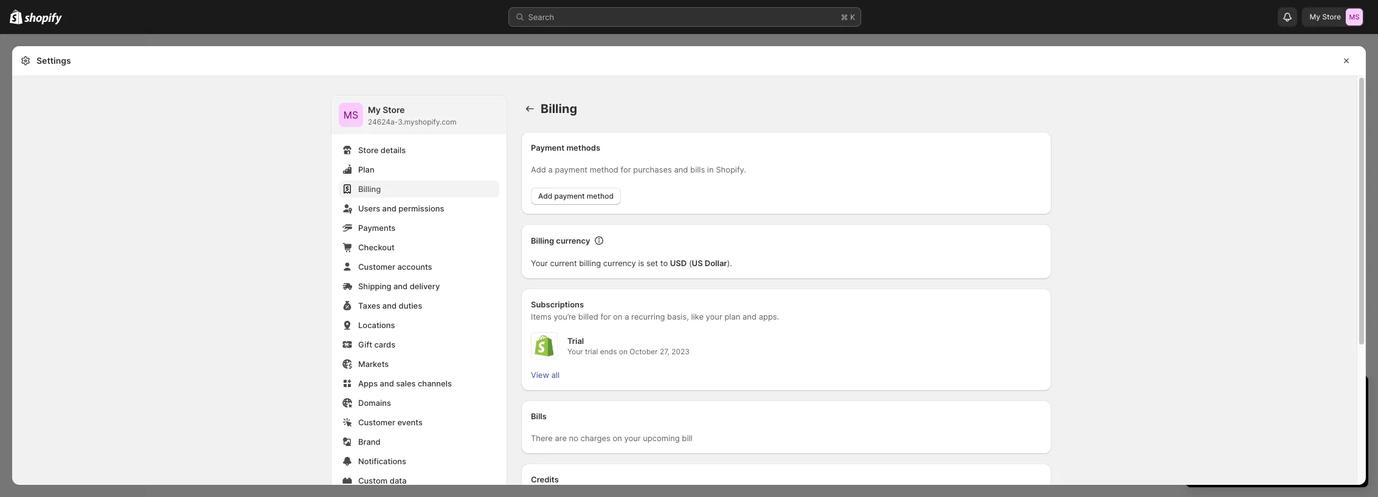 Task type: describe. For each thing, give the bounding box(es) containing it.
customer for customer events
[[358, 418, 395, 428]]

0 vertical spatial method
[[590, 165, 619, 175]]

notifications
[[358, 457, 406, 467]]

1 horizontal spatial shopify image
[[24, 13, 62, 25]]

gift cards link
[[339, 336, 499, 353]]

bills
[[531, 412, 547, 422]]

ends
[[600, 347, 617, 356]]

customer accounts link
[[339, 259, 499, 276]]

taxes
[[358, 301, 380, 311]]

billing inside shop settings menu element
[[358, 184, 381, 194]]

upcoming
[[643, 434, 680, 443]]

notifications link
[[339, 453, 499, 470]]

bills
[[691, 165, 705, 175]]

27,
[[660, 347, 670, 356]]

on for your
[[613, 434, 622, 443]]

users and permissions
[[358, 204, 444, 214]]

subscriptions items you're billed for on a recurring basis, like your plan and apps.
[[531, 300, 779, 322]]

customer accounts
[[358, 262, 432, 272]]

shipping and delivery link
[[339, 278, 499, 295]]

on for october
[[619, 347, 628, 356]]

set
[[647, 259, 658, 268]]

checkout link
[[339, 239, 499, 256]]

and for permissions
[[382, 204, 397, 214]]

and for duties
[[383, 301, 397, 311]]

k
[[850, 12, 856, 22]]

billing link
[[339, 181, 499, 198]]

purchases
[[633, 165, 672, 175]]

0 vertical spatial a
[[548, 165, 553, 175]]

plan
[[358, 165, 375, 175]]

taxes and duties
[[358, 301, 422, 311]]

there
[[531, 434, 553, 443]]

payments link
[[339, 220, 499, 237]]

1 horizontal spatial currency
[[603, 259, 636, 268]]

basis,
[[667, 312, 689, 322]]

domains link
[[339, 395, 499, 412]]

markets link
[[339, 356, 499, 373]]

payments
[[358, 223, 396, 233]]

your trial just started element
[[1186, 408, 1369, 488]]

add payment method button
[[531, 188, 621, 205]]

sales
[[396, 379, 416, 389]]

customer for customer accounts
[[358, 262, 395, 272]]

0 vertical spatial payment
[[555, 165, 588, 175]]

there are no charges on your upcoming bill
[[531, 434, 693, 443]]

a inside subscriptions items you're billed for on a recurring basis, like your plan and apps.
[[625, 312, 629, 322]]

are
[[555, 434, 567, 443]]

data
[[390, 476, 407, 486]]

view all
[[531, 370, 560, 380]]

view all link
[[524, 367, 567, 384]]

like
[[691, 312, 704, 322]]

for for billed
[[601, 312, 611, 322]]

apps and sales channels
[[358, 379, 452, 389]]

in
[[707, 165, 714, 175]]

to
[[661, 259, 668, 268]]

usd
[[670, 259, 687, 268]]

add a payment method for purchases and bills in shopify.
[[531, 165, 746, 175]]

domains
[[358, 398, 391, 408]]

trial
[[585, 347, 598, 356]]

october
[[630, 347, 658, 356]]

and for sales
[[380, 379, 394, 389]]

trial
[[568, 336, 584, 346]]

payment methods
[[531, 143, 600, 153]]

add for add payment method
[[538, 192, 553, 201]]

add for add a payment method for purchases and bills in shopify.
[[531, 165, 546, 175]]

delivery
[[410, 282, 440, 291]]

taxes and duties link
[[339, 297, 499, 315]]

trial your trial ends on october 27, 2023
[[568, 336, 690, 356]]

0 vertical spatial billing
[[541, 102, 577, 116]]

users and permissions link
[[339, 200, 499, 217]]

plan link
[[339, 161, 499, 178]]

add payment method
[[538, 192, 614, 201]]

and for delivery
[[394, 282, 408, 291]]

locations link
[[339, 317, 499, 334]]

bill
[[682, 434, 693, 443]]

you're
[[554, 312, 576, 322]]

2 vertical spatial store
[[358, 145, 379, 155]]

my store
[[1310, 12, 1341, 21]]

credits
[[531, 475, 559, 485]]

billing
[[579, 259, 601, 268]]

view
[[531, 370, 549, 380]]



Task type: vqa. For each thing, say whether or not it's contained in the screenshot.
Customer accounts link
yes



Task type: locate. For each thing, give the bounding box(es) containing it.
all
[[552, 370, 560, 380]]

apps.
[[759, 312, 779, 322]]

and
[[674, 165, 688, 175], [382, 204, 397, 214], [394, 282, 408, 291], [383, 301, 397, 311], [743, 312, 757, 322], [380, 379, 394, 389]]

your left upcoming
[[624, 434, 641, 443]]

1 vertical spatial on
[[619, 347, 628, 356]]

for for method
[[621, 165, 631, 175]]

my left my store icon
[[1310, 12, 1321, 21]]

customer events link
[[339, 414, 499, 431]]

a down payment
[[548, 165, 553, 175]]

2 vertical spatial billing
[[531, 236, 554, 246]]

custom data link
[[339, 473, 499, 490]]

your current billing currency is set to usd ( us dollar ).
[[531, 259, 732, 268]]

2 vertical spatial on
[[613, 434, 622, 443]]

1 vertical spatial currency
[[603, 259, 636, 268]]

store for my store
[[1323, 12, 1341, 21]]

a
[[548, 165, 553, 175], [625, 312, 629, 322]]

billing up payment methods
[[541, 102, 577, 116]]

and right taxes
[[383, 301, 397, 311]]

(
[[689, 259, 692, 268]]

currency left is
[[603, 259, 636, 268]]

dialog
[[1371, 46, 1379, 485]]

and inside subscriptions items you're billed for on a recurring basis, like your plan and apps.
[[743, 312, 757, 322]]

on right charges
[[613, 434, 622, 443]]

recurring
[[632, 312, 665, 322]]

1 vertical spatial a
[[625, 312, 629, 322]]

custom data
[[358, 476, 407, 486]]

method down methods
[[590, 165, 619, 175]]

1 customer from the top
[[358, 262, 395, 272]]

1 vertical spatial payment
[[555, 192, 585, 201]]

dollar
[[705, 259, 727, 268]]

settings dialog
[[12, 46, 1366, 498]]

billing currency
[[531, 236, 590, 246]]

store up 24624a-
[[383, 105, 405, 115]]

and inside 'shipping and delivery' link
[[394, 282, 408, 291]]

checkout
[[358, 243, 395, 252]]

payment
[[555, 165, 588, 175], [555, 192, 585, 201]]

settings
[[37, 55, 71, 66]]

shopify image
[[10, 10, 23, 24], [24, 13, 62, 25]]

currency up current in the bottom left of the page
[[556, 236, 590, 246]]

add up billing currency
[[538, 192, 553, 201]]

1 horizontal spatial store
[[383, 105, 405, 115]]

1 horizontal spatial a
[[625, 312, 629, 322]]

your inside trial your trial ends on october 27, 2023
[[568, 347, 583, 356]]

2023
[[672, 347, 690, 356]]

on
[[613, 312, 623, 322], [619, 347, 628, 356], [613, 434, 622, 443]]

0 vertical spatial on
[[613, 312, 623, 322]]

is
[[638, 259, 644, 268]]

on right ends
[[619, 347, 628, 356]]

shopify logo image
[[534, 335, 555, 357]]

billed
[[578, 312, 599, 322]]

1 horizontal spatial your
[[568, 347, 583, 356]]

accounts
[[398, 262, 432, 272]]

0 vertical spatial my
[[1310, 12, 1321, 21]]

1 vertical spatial your
[[568, 347, 583, 356]]

0 vertical spatial customer
[[358, 262, 395, 272]]

0 vertical spatial store
[[1323, 12, 1341, 21]]

store
[[1323, 12, 1341, 21], [383, 105, 405, 115], [358, 145, 379, 155]]

and right plan
[[743, 312, 757, 322]]

my store 24624a-3.myshopify.com
[[368, 105, 457, 127]]

subscriptions
[[531, 300, 584, 310]]

your
[[531, 259, 548, 268], [568, 347, 583, 356]]

my store image
[[1346, 9, 1363, 26]]

and inside taxes and duties link
[[383, 301, 397, 311]]

1 vertical spatial method
[[587, 192, 614, 201]]

search
[[528, 12, 554, 22]]

store for my store 24624a-3.myshopify.com
[[383, 105, 405, 115]]

a left recurring
[[625, 312, 629, 322]]

on right billed
[[613, 312, 623, 322]]

store up plan
[[358, 145, 379, 155]]

your down trial
[[568, 347, 583, 356]]

cards
[[374, 340, 395, 350]]

your
[[706, 312, 723, 322], [624, 434, 641, 443]]

method inside button
[[587, 192, 614, 201]]

no
[[569, 434, 579, 443]]

my for my store 24624a-3.myshopify.com
[[368, 105, 381, 115]]

0 horizontal spatial your
[[624, 434, 641, 443]]

currency
[[556, 236, 590, 246], [603, 259, 636, 268]]

0 vertical spatial your
[[531, 259, 548, 268]]

your left current in the bottom left of the page
[[531, 259, 548, 268]]

my up 24624a-
[[368, 105, 381, 115]]

0 vertical spatial currency
[[556, 236, 590, 246]]

1 vertical spatial store
[[383, 105, 405, 115]]

customer events
[[358, 418, 423, 428]]

payment inside button
[[555, 192, 585, 201]]

and inside 'users and permissions' link
[[382, 204, 397, 214]]

plan
[[725, 312, 741, 322]]

events
[[398, 418, 423, 428]]

methods
[[567, 143, 600, 153]]

charges
[[581, 434, 611, 443]]

store inside the "my store 24624a-3.myshopify.com"
[[383, 105, 405, 115]]

customer
[[358, 262, 395, 272], [358, 418, 395, 428]]

shop settings menu element
[[332, 96, 507, 498]]

markets
[[358, 360, 389, 369]]

gift cards
[[358, 340, 395, 350]]

2 horizontal spatial store
[[1323, 12, 1341, 21]]

payment up billing currency
[[555, 192, 585, 201]]

your inside subscriptions items you're billed for on a recurring basis, like your plan and apps.
[[706, 312, 723, 322]]

and inside apps and sales channels link
[[380, 379, 394, 389]]

brand
[[358, 437, 381, 447]]

your right like
[[706, 312, 723, 322]]

store left my store icon
[[1323, 12, 1341, 21]]

0 horizontal spatial a
[[548, 165, 553, 175]]

and right users
[[382, 204, 397, 214]]

0 vertical spatial your
[[706, 312, 723, 322]]

shipping and delivery
[[358, 282, 440, 291]]

and down customer accounts
[[394, 282, 408, 291]]

for
[[621, 165, 631, 175], [601, 312, 611, 322]]

us
[[692, 259, 703, 268]]

1 horizontal spatial for
[[621, 165, 631, 175]]

0 horizontal spatial your
[[531, 259, 548, 268]]

⌘
[[841, 12, 848, 22]]

⌘ k
[[841, 12, 856, 22]]

1 horizontal spatial my
[[1310, 12, 1321, 21]]

0 vertical spatial add
[[531, 165, 546, 175]]

add down payment
[[531, 165, 546, 175]]

billing up current in the bottom left of the page
[[531, 236, 554, 246]]

add
[[531, 165, 546, 175], [538, 192, 553, 201]]

and left bills
[[674, 165, 688, 175]]

1 vertical spatial my
[[368, 105, 381, 115]]

1 horizontal spatial your
[[706, 312, 723, 322]]

0 horizontal spatial store
[[358, 145, 379, 155]]

0 horizontal spatial for
[[601, 312, 611, 322]]

0 horizontal spatial my
[[368, 105, 381, 115]]

apps and sales channels link
[[339, 375, 499, 392]]

gift
[[358, 340, 372, 350]]

for right billed
[[601, 312, 611, 322]]

customer down domains
[[358, 418, 395, 428]]

3.myshopify.com
[[398, 117, 457, 127]]

channels
[[418, 379, 452, 389]]

1 vertical spatial your
[[624, 434, 641, 443]]

locations
[[358, 321, 395, 330]]

1 vertical spatial for
[[601, 312, 611, 322]]

ms button
[[339, 103, 363, 127]]

my store image
[[339, 103, 363, 127]]

permissions
[[399, 204, 444, 214]]

1 vertical spatial billing
[[358, 184, 381, 194]]

apps
[[358, 379, 378, 389]]

24624a-
[[368, 117, 398, 127]]

1 vertical spatial customer
[[358, 418, 395, 428]]

my inside the "my store 24624a-3.myshopify.com"
[[368, 105, 381, 115]]

0 horizontal spatial currency
[[556, 236, 590, 246]]

current
[[550, 259, 577, 268]]

customer down checkout
[[358, 262, 395, 272]]

shopify.
[[716, 165, 746, 175]]

on inside subscriptions items you're billed for on a recurring basis, like your plan and apps.
[[613, 312, 623, 322]]

brand link
[[339, 434, 499, 451]]

custom
[[358, 476, 388, 486]]

0 horizontal spatial shopify image
[[10, 10, 23, 24]]

0 vertical spatial for
[[621, 165, 631, 175]]

payment
[[531, 143, 565, 153]]

store details link
[[339, 142, 499, 159]]

for left the purchases
[[621, 165, 631, 175]]

).
[[727, 259, 732, 268]]

items
[[531, 312, 552, 322]]

method down add a payment method for purchases and bills in shopify.
[[587, 192, 614, 201]]

and right apps
[[380, 379, 394, 389]]

payment down payment methods
[[555, 165, 588, 175]]

1 vertical spatial add
[[538, 192, 553, 201]]

add inside the add payment method button
[[538, 192, 553, 201]]

2 customer from the top
[[358, 418, 395, 428]]

shipping
[[358, 282, 391, 291]]

my for my store
[[1310, 12, 1321, 21]]

duties
[[399, 301, 422, 311]]

on inside trial your trial ends on october 27, 2023
[[619, 347, 628, 356]]

details
[[381, 145, 406, 155]]

for inside subscriptions items you're billed for on a recurring basis, like your plan and apps.
[[601, 312, 611, 322]]

billing up users
[[358, 184, 381, 194]]

users
[[358, 204, 380, 214]]



